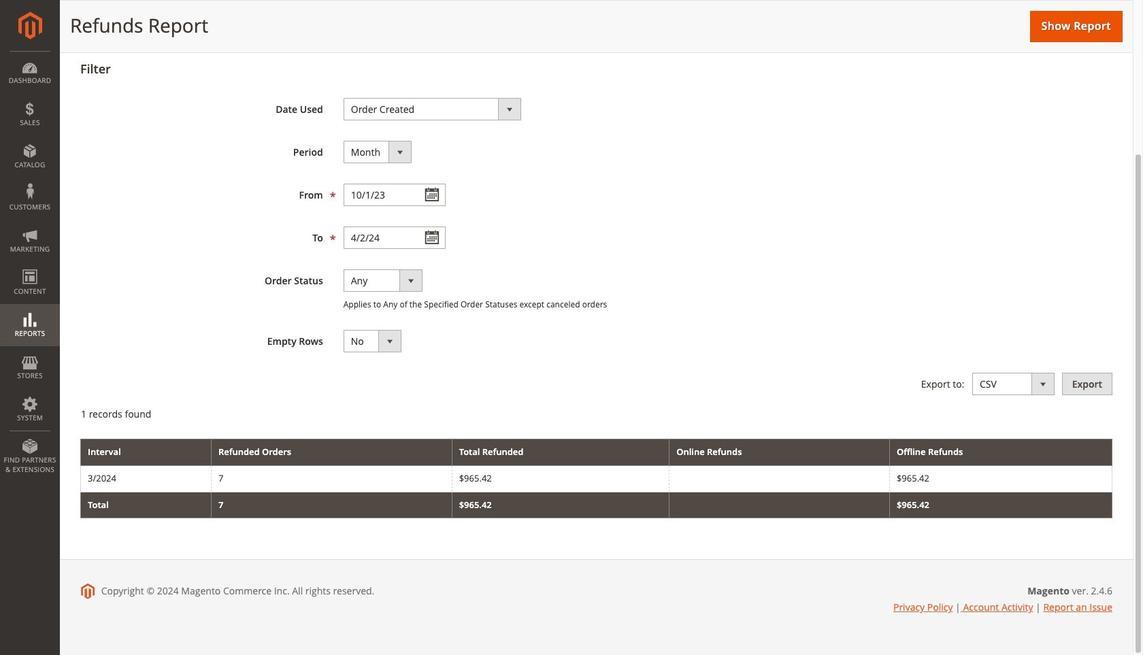 Task type: vqa. For each thing, say whether or not it's contained in the screenshot.
"Magento Admin Panel" icon
yes



Task type: locate. For each thing, give the bounding box(es) containing it.
magento admin panel image
[[18, 12, 42, 39]]

menu bar
[[0, 51, 60, 482]]

None text field
[[344, 227, 446, 249]]

None text field
[[344, 184, 446, 206]]



